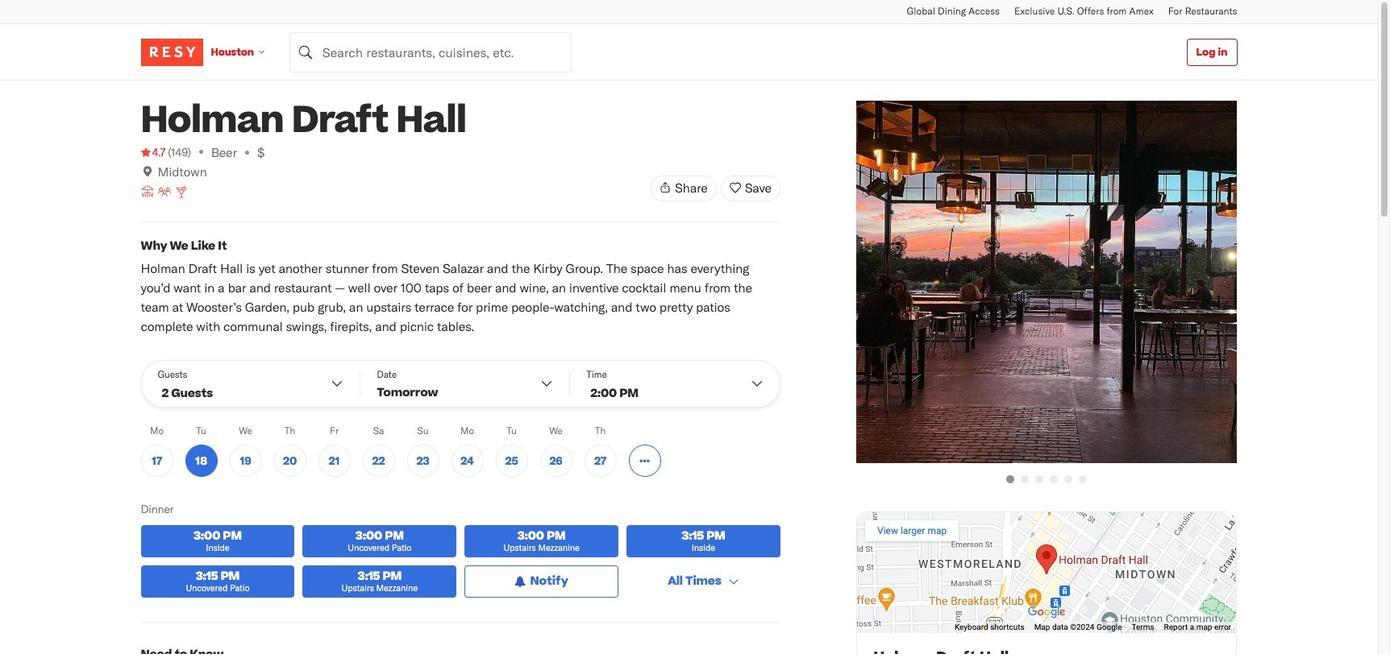 Task type: vqa. For each thing, say whether or not it's contained in the screenshot.
field
yes



Task type: describe. For each thing, give the bounding box(es) containing it.
4.7 out of 5 stars image
[[141, 144, 166, 160]]



Task type: locate. For each thing, give the bounding box(es) containing it.
Search restaurants, cuisines, etc. text field
[[289, 32, 572, 72]]

None field
[[289, 32, 572, 72]]



